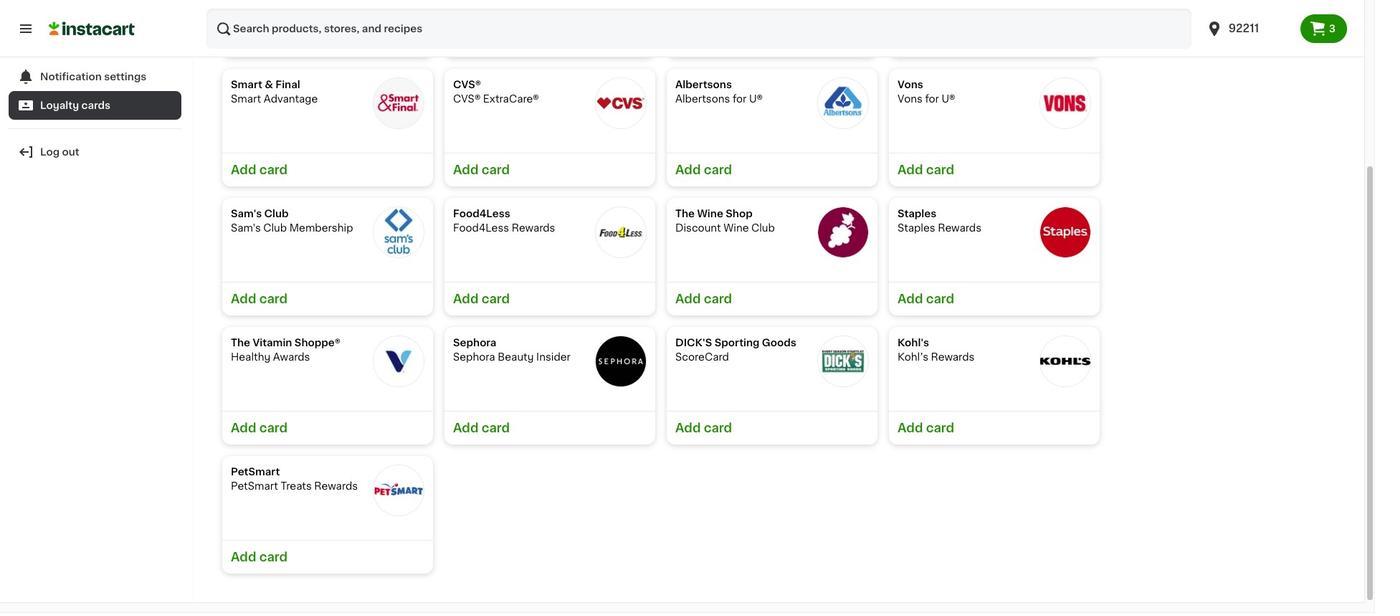 Task type: describe. For each thing, give the bounding box(es) containing it.
add for smart & final smart advantage
[[231, 164, 256, 176]]

1 horizontal spatial wine
[[724, 223, 749, 233]]

2 sam's from the top
[[231, 223, 261, 233]]

u® for albertsons albertsons for u®
[[750, 94, 763, 104]]

1 food4less from the top
[[453, 209, 511, 219]]

2 albertsons from the top
[[676, 94, 731, 104]]

albertsons albertsons for u®
[[676, 80, 763, 104]]

treats
[[281, 481, 312, 491]]

card for staples staples rewards
[[927, 293, 955, 305]]

cvs® image
[[595, 77, 647, 129]]

add card button for smart & final smart advantage
[[222, 153, 433, 187]]

add for the vitamin shoppe® healthy awards
[[231, 423, 256, 434]]

add card for staples staples rewards
[[898, 293, 955, 305]]

notification settings link
[[9, 62, 181, 91]]

kohl's
[[898, 338, 930, 348]]

add for vons vons for u®
[[898, 164, 924, 176]]

log
[[40, 147, 60, 157]]

extracare®
[[483, 94, 539, 104]]

add card button for dick's sporting goods scorecard
[[667, 411, 878, 445]]

2 sephora from the top
[[453, 352, 495, 362]]

payment
[[40, 43, 87, 53]]

staples image
[[1040, 207, 1092, 258]]

smart & final image
[[373, 77, 425, 129]]

kohl's
[[898, 352, 929, 362]]

awards
[[273, 352, 310, 362]]

notification
[[40, 72, 102, 82]]

advantage
[[264, 94, 318, 104]]

add card button for kohl's kohl's rewards
[[890, 411, 1100, 445]]

add for staples staples rewards
[[898, 293, 924, 305]]

3 button
[[1301, 14, 1348, 43]]

add card for smart & final smart advantage
[[231, 164, 288, 176]]

out
[[62, 147, 79, 157]]

rewards inside petsmart petsmart treats rewards
[[314, 481, 358, 491]]

petsmart petsmart treats rewards
[[231, 467, 358, 491]]

dick's sporting goods image
[[818, 336, 869, 387]]

1 staples from the top
[[898, 209, 937, 219]]

add card button for sephora sephora beauty insider
[[445, 411, 656, 445]]

goods
[[762, 338, 797, 348]]

2 staples from the top
[[898, 223, 936, 233]]

smart & final smart advantage
[[231, 80, 318, 104]]

kohl's kohl's rewards
[[898, 338, 975, 362]]

card for dick's sporting goods scorecard
[[704, 423, 732, 434]]

notification settings
[[40, 72, 147, 82]]

membership
[[290, 223, 353, 233]]

sporting
[[715, 338, 760, 348]]

sephora image
[[595, 336, 647, 387]]

loyalty cards
[[40, 100, 111, 110]]

add for dick's sporting goods scorecard
[[676, 423, 701, 434]]

settings
[[104, 72, 147, 82]]

loyalty cards link
[[9, 91, 181, 120]]

card for food4less food4less rewards
[[482, 293, 510, 305]]

1 cvs® from the top
[[453, 80, 481, 90]]

kohl's image
[[1040, 336, 1092, 387]]

0 vertical spatial wine
[[698, 209, 724, 219]]

add card button for petsmart petsmart treats rewards
[[222, 540, 433, 574]]

card for sam's club sam's club membership
[[259, 293, 288, 305]]

&
[[265, 80, 273, 90]]

shoppe®
[[295, 338, 341, 348]]

payment methods
[[40, 43, 135, 53]]

rewards for kohl's kohl's rewards
[[932, 352, 975, 362]]

loyalty
[[40, 100, 79, 110]]

add card for sam's club sam's club membership
[[231, 293, 288, 305]]

the wine shop image
[[818, 207, 869, 258]]

2 smart from the top
[[231, 94, 261, 104]]



Task type: vqa. For each thing, say whether or not it's contained in the screenshot.
the left View
no



Task type: locate. For each thing, give the bounding box(es) containing it.
the inside the wine shop discount wine club
[[676, 209, 695, 219]]

0 vertical spatial sam's
[[231, 209, 262, 219]]

0 vertical spatial the
[[676, 209, 695, 219]]

cvs® right smart & final image
[[453, 80, 481, 90]]

staples
[[898, 209, 937, 219], [898, 223, 936, 233]]

cvs® left the 'extracare®'
[[453, 94, 481, 104]]

1 albertsons from the top
[[676, 80, 732, 90]]

for for vons
[[926, 94, 940, 104]]

card for cvs® cvs® extracare®
[[482, 164, 510, 176]]

food4less food4less rewards
[[453, 209, 556, 233]]

add card for the vitamin shoppe® healthy awards
[[231, 423, 288, 434]]

1 vertical spatial sam's
[[231, 223, 261, 233]]

0 vertical spatial cvs®
[[453, 80, 481, 90]]

smart left &
[[231, 80, 262, 90]]

the for the wine shop discount wine club
[[676, 209, 695, 219]]

card for petsmart petsmart treats rewards
[[259, 552, 288, 563]]

0 vertical spatial albertsons
[[676, 80, 732, 90]]

sam's club sam's club membership
[[231, 209, 353, 233]]

1 petsmart from the top
[[231, 467, 280, 477]]

1 vertical spatial the
[[231, 338, 250, 348]]

1 vertical spatial sephora
[[453, 352, 495, 362]]

add card button for staples staples rewards
[[890, 282, 1100, 316]]

add card for dick's sporting goods scorecard
[[676, 423, 732, 434]]

sam's
[[231, 209, 262, 219], [231, 223, 261, 233]]

1 vertical spatial wine
[[724, 223, 749, 233]]

card
[[259, 35, 288, 47], [259, 164, 288, 176], [482, 164, 510, 176], [704, 164, 732, 176], [927, 164, 955, 176], [259, 293, 288, 305], [482, 293, 510, 305], [704, 293, 732, 305], [927, 293, 955, 305], [259, 423, 288, 434], [482, 423, 510, 434], [704, 423, 732, 434], [927, 423, 955, 434], [259, 552, 288, 563]]

92211
[[1229, 23, 1260, 34]]

1 for from the left
[[733, 94, 747, 104]]

rewards inside kohl's kohl's rewards
[[932, 352, 975, 362]]

final
[[276, 80, 300, 90]]

0 vertical spatial food4less
[[453, 209, 511, 219]]

club inside the wine shop discount wine club
[[752, 223, 775, 233]]

rewards inside staples staples rewards
[[938, 223, 982, 233]]

vons
[[898, 80, 924, 90], [898, 94, 923, 104]]

staples staples rewards
[[898, 209, 982, 233]]

petsmart
[[231, 467, 280, 477], [231, 481, 278, 491]]

add card button
[[222, 24, 433, 57], [222, 153, 433, 187], [445, 153, 656, 187], [667, 153, 878, 187], [890, 153, 1100, 187], [222, 282, 433, 316], [445, 282, 656, 316], [667, 282, 878, 316], [890, 282, 1100, 316], [222, 411, 433, 445], [445, 411, 656, 445], [667, 411, 878, 445], [890, 411, 1100, 445], [222, 540, 433, 574]]

1 sephora from the top
[[453, 338, 497, 348]]

healthy
[[231, 352, 271, 362]]

add for sephora sephora beauty insider
[[453, 423, 479, 434]]

for inside albertsons albertsons for u®
[[733, 94, 747, 104]]

the
[[676, 209, 695, 219], [231, 338, 250, 348]]

1 vertical spatial food4less
[[453, 223, 509, 233]]

beauty
[[498, 352, 534, 362]]

add card button for sam's club sam's club membership
[[222, 282, 433, 316]]

the vitamin shoppe® image
[[373, 336, 425, 387]]

insider
[[537, 352, 571, 362]]

card for the wine shop discount wine club
[[704, 293, 732, 305]]

3
[[1330, 24, 1336, 34]]

rewards for staples staples rewards
[[938, 223, 982, 233]]

instacart logo image
[[49, 20, 135, 37]]

add for albertsons albertsons for u®
[[676, 164, 701, 176]]

1 sam's from the top
[[231, 209, 262, 219]]

0 vertical spatial petsmart
[[231, 467, 280, 477]]

add for kohl's kohl's rewards
[[898, 423, 924, 434]]

log out
[[40, 147, 79, 157]]

add card for albertsons albertsons for u®
[[676, 164, 732, 176]]

0 horizontal spatial wine
[[698, 209, 724, 219]]

add card button for food4less food4less rewards
[[445, 282, 656, 316]]

1 vertical spatial petsmart
[[231, 481, 278, 491]]

add card button for cvs® cvs® extracare®
[[445, 153, 656, 187]]

cards
[[81, 100, 111, 110]]

the inside the vitamin shoppe® healthy awards
[[231, 338, 250, 348]]

0 horizontal spatial u®
[[750, 94, 763, 104]]

0 horizontal spatial the
[[231, 338, 250, 348]]

add for cvs® cvs® extracare®
[[453, 164, 479, 176]]

wine
[[698, 209, 724, 219], [724, 223, 749, 233]]

card for albertsons albertsons for u®
[[704, 164, 732, 176]]

add card button for vons vons for u®
[[890, 153, 1100, 187]]

u®
[[750, 94, 763, 104], [942, 94, 956, 104]]

the up discount
[[676, 209, 695, 219]]

add
[[231, 35, 256, 47], [231, 164, 256, 176], [453, 164, 479, 176], [676, 164, 701, 176], [898, 164, 924, 176], [231, 293, 256, 305], [453, 293, 479, 305], [676, 293, 701, 305], [898, 293, 924, 305], [231, 423, 256, 434], [453, 423, 479, 434], [676, 423, 701, 434], [898, 423, 924, 434], [231, 552, 256, 563]]

1 horizontal spatial u®
[[942, 94, 956, 104]]

the up healthy
[[231, 338, 250, 348]]

vons image
[[1040, 77, 1092, 129]]

add card for the wine shop discount wine club
[[676, 293, 732, 305]]

add card for vons vons for u®
[[898, 164, 955, 176]]

0 vertical spatial staples
[[898, 209, 937, 219]]

addresses link
[[9, 5, 181, 34]]

0 vertical spatial smart
[[231, 80, 262, 90]]

the vitamin shoppe® healthy awards
[[231, 338, 341, 362]]

for for albertsons
[[733, 94, 747, 104]]

payment methods link
[[9, 34, 181, 62]]

add for the wine shop discount wine club
[[676, 293, 701, 305]]

wine up discount
[[698, 209, 724, 219]]

add card for cvs® cvs® extracare®
[[453, 164, 510, 176]]

addresses
[[40, 14, 95, 24]]

add card for petsmart petsmart treats rewards
[[231, 552, 288, 563]]

card for smart & final smart advantage
[[259, 164, 288, 176]]

2 for from the left
[[926, 94, 940, 104]]

rewards inside food4less food4less rewards
[[512, 223, 556, 233]]

1 vons from the top
[[898, 80, 924, 90]]

92211 button
[[1206, 9, 1293, 49]]

cvs®
[[453, 80, 481, 90], [453, 94, 481, 104]]

vitamin
[[253, 338, 292, 348]]

add for petsmart petsmart treats rewards
[[231, 552, 256, 563]]

the wine shop discount wine club
[[676, 209, 775, 233]]

sephora
[[453, 338, 497, 348], [453, 352, 495, 362]]

add card button for the vitamin shoppe® healthy awards
[[222, 411, 433, 445]]

scorecard
[[676, 352, 729, 362]]

albertsons image
[[818, 77, 869, 129]]

None search field
[[207, 9, 1192, 49]]

card for vons vons for u®
[[927, 164, 955, 176]]

add card for food4less food4less rewards
[[453, 293, 510, 305]]

rewards for food4less food4less rewards
[[512, 223, 556, 233]]

smart left advantage
[[231, 94, 261, 104]]

0 vertical spatial vons
[[898, 80, 924, 90]]

dick's
[[676, 338, 713, 348]]

log out link
[[9, 138, 181, 166]]

1 horizontal spatial the
[[676, 209, 695, 219]]

1 horizontal spatial for
[[926, 94, 940, 104]]

1 u® from the left
[[750, 94, 763, 104]]

add card for kohl's kohl's rewards
[[898, 423, 955, 434]]

2 vons from the top
[[898, 94, 923, 104]]

add card for sephora sephora beauty insider
[[453, 423, 510, 434]]

food4less
[[453, 209, 511, 219], [453, 223, 509, 233]]

2 petsmart from the top
[[231, 481, 278, 491]]

1 vertical spatial vons
[[898, 94, 923, 104]]

shop
[[726, 209, 753, 219]]

u® for vons vons for u®
[[942, 94, 956, 104]]

for
[[733, 94, 747, 104], [926, 94, 940, 104]]

1 vertical spatial smart
[[231, 94, 261, 104]]

1 vertical spatial cvs®
[[453, 94, 481, 104]]

u® inside the vons vons for u®
[[942, 94, 956, 104]]

methods
[[89, 43, 135, 53]]

92211 button
[[1198, 9, 1301, 49]]

cvs® cvs® extracare®
[[453, 80, 539, 104]]

1 vertical spatial staples
[[898, 223, 936, 233]]

discount
[[676, 223, 721, 233]]

for inside the vons vons for u®
[[926, 94, 940, 104]]

Search field
[[207, 9, 1192, 49]]

2 u® from the left
[[942, 94, 956, 104]]

the for the vitamin shoppe® healthy awards
[[231, 338, 250, 348]]

2 cvs® from the top
[[453, 94, 481, 104]]

food4less image
[[595, 207, 647, 258]]

sam's club image
[[373, 207, 425, 258]]

0 vertical spatial sephora
[[453, 338, 497, 348]]

1 vertical spatial albertsons
[[676, 94, 731, 104]]

0 horizontal spatial for
[[733, 94, 747, 104]]

vons vons for u®
[[898, 80, 956, 104]]

add for food4less food4less rewards
[[453, 293, 479, 305]]

add card button for the wine shop discount wine club
[[667, 282, 878, 316]]

card for kohl's kohl's rewards
[[927, 423, 955, 434]]

add card
[[231, 35, 288, 47], [231, 164, 288, 176], [453, 164, 510, 176], [676, 164, 732, 176], [898, 164, 955, 176], [231, 293, 288, 305], [453, 293, 510, 305], [676, 293, 732, 305], [898, 293, 955, 305], [231, 423, 288, 434], [453, 423, 510, 434], [676, 423, 732, 434], [898, 423, 955, 434], [231, 552, 288, 563]]

dick's sporting goods scorecard
[[676, 338, 797, 362]]

albertsons
[[676, 80, 732, 90], [676, 94, 731, 104]]

sephora sephora beauty insider
[[453, 338, 571, 362]]

add for sam's club sam's club membership
[[231, 293, 256, 305]]

rewards
[[512, 223, 556, 233], [938, 223, 982, 233], [932, 352, 975, 362], [314, 481, 358, 491]]

card for the vitamin shoppe® healthy awards
[[259, 423, 288, 434]]

u® inside albertsons albertsons for u®
[[750, 94, 763, 104]]

petsmart image
[[373, 465, 425, 516]]

add card button for albertsons albertsons for u®
[[667, 153, 878, 187]]

1 smart from the top
[[231, 80, 262, 90]]

club
[[264, 209, 289, 219], [264, 223, 287, 233], [752, 223, 775, 233]]

smart
[[231, 80, 262, 90], [231, 94, 261, 104]]

card for sephora sephora beauty insider
[[482, 423, 510, 434]]

2 food4less from the top
[[453, 223, 509, 233]]

wine down shop
[[724, 223, 749, 233]]



